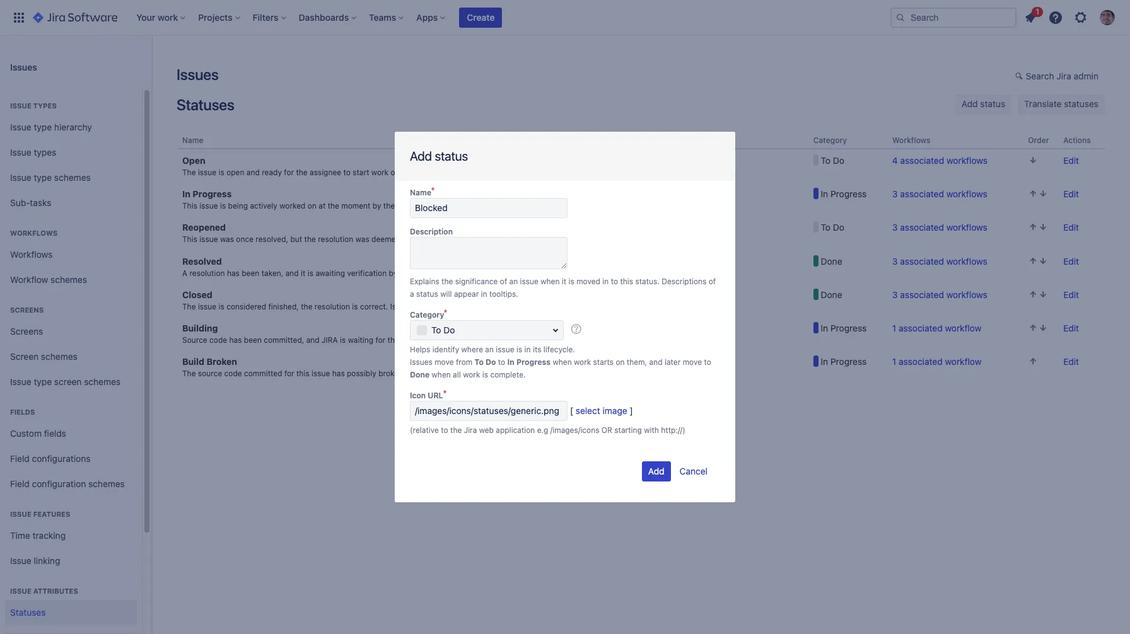 Task type: locate. For each thing, give the bounding box(es) containing it.
issue for issue type hierarchy
[[10, 122, 31, 132]]

appear
[[454, 290, 479, 299]]

0 vertical spatial either
[[515, 235, 536, 244]]

here inside reopened this issue was once resolved, but the resolution was deemed incorrect. from here issues are either marked assigned or resolved.
[[459, 235, 475, 244]]

3 3 associated workflows from the top
[[893, 256, 988, 267]]

it left awaiting
[[301, 268, 306, 278]]

0 vertical spatial when
[[541, 277, 560, 286]]

0 horizontal spatial name
[[182, 136, 203, 145]]

None submit
[[642, 462, 671, 482]]

from up will
[[433, 268, 451, 278]]

2 3 from the top
[[893, 222, 898, 233]]

issue down time
[[10, 556, 31, 566]]

moment
[[341, 201, 371, 211]]

type
[[34, 122, 52, 132], [34, 172, 52, 183], [34, 376, 52, 387]]

edit link for closed
[[1064, 289, 1080, 300]]

select
[[576, 406, 600, 416]]

issue types
[[10, 147, 56, 157]]

code down broken
[[224, 369, 242, 379]]

or
[[601, 235, 608, 244], [570, 268, 577, 278]]

issue down moving
[[496, 345, 515, 355]]

progress for building
[[831, 323, 867, 334]]

0 vertical spatial from
[[439, 235, 457, 244]]

1 horizontal spatial be
[[492, 302, 501, 311]]

statuses down issue attributes
[[10, 607, 46, 618]]

0 vertical spatial 1 associated workflow
[[893, 323, 982, 334]]

1 1 associated workflow link from the top
[[893, 323, 982, 334]]

3 the from the top
[[182, 369, 196, 379]]

0 vertical spatial jira
[[1057, 71, 1072, 81]]

1 vertical spatial required image
[[444, 310, 451, 320]]

associated for reopened
[[901, 222, 944, 233]]

types
[[33, 102, 57, 110]]

type for schemes
[[34, 172, 52, 183]]

1 vertical spatial 1
[[893, 323, 897, 334]]

this down 'reopened'
[[182, 235, 197, 244]]

workflows down sub-tasks
[[10, 229, 58, 237]]

1 for building
[[893, 323, 897, 334]]

in progress for build broken
[[819, 356, 867, 367]]

resolution inside reopened this issue was once resolved, but the resolution was deemed incorrect. from here issues are either marked assigned or resolved.
[[318, 235, 353, 244]]

add status up the assignee.
[[410, 149, 468, 163]]

4 issue from the top
[[10, 172, 31, 183]]

2 vertical spatial do
[[486, 358, 496, 367]]

1 vertical spatial or
[[570, 268, 577, 278]]

in for build broken
[[821, 356, 828, 367]]

2 move from the left
[[683, 358, 702, 367]]

resolution up awaiting
[[318, 235, 353, 244]]

taken,
[[262, 268, 283, 278]]

1 associated workflow link for build broken
[[893, 356, 982, 367]]

is left being
[[220, 201, 226, 211]]

or for to do
[[601, 235, 608, 244]]

issue down issue types
[[10, 122, 31, 132]]

here right description
[[459, 235, 475, 244]]

issue left "types"
[[10, 147, 31, 157]]

1 horizontal spatial an
[[510, 277, 518, 286]]

0 vertical spatial for
[[284, 168, 294, 177]]

0 vertical spatial resolution
[[318, 235, 353, 244]]

2 vertical spatial in progress
[[819, 356, 867, 367]]

an up tooltips.
[[510, 277, 518, 286]]

associated for building
[[899, 323, 943, 334]]

associated for in progress
[[901, 189, 944, 200]]

1 vertical spatial category
[[410, 310, 444, 320]]

field up issue features
[[10, 479, 30, 489]]

3 for in progress
[[893, 189, 898, 200]]

Icon URL text field
[[410, 401, 568, 421]]

1 vertical spatial been
[[244, 336, 262, 345]]

2 1 associated workflow from the top
[[893, 356, 982, 367]]

issue inside open the issue is open and ready for the assignee to start work on it.
[[198, 168, 217, 177]]

schemes down issue types link at the top
[[54, 172, 91, 183]]

1 type from the top
[[34, 122, 52, 132]]

2 in progress from the top
[[819, 323, 867, 334]]

6 edit link from the top
[[1064, 323, 1080, 334]]

awaiting
[[316, 268, 345, 278]]

tasks
[[30, 197, 51, 208]]

an inside explains the significance of an issue when it is moved in to this status. descriptions of a status will appear in tooltips.
[[510, 277, 518, 286]]

committed
[[244, 369, 282, 379]]

edit for reopened
[[1064, 222, 1080, 233]]

is inside building source code has been committed, and jira is waiting for the code to be built before moving to the next status.
[[340, 336, 346, 345]]

it inside resolved a resolution has been taken, and it is awaiting verification by reporter. from here issues are either reopened, or are closed.
[[301, 268, 306, 278]]

reopened
[[182, 222, 226, 233]]

workflow schemes
[[10, 274, 87, 285]]

0 vertical spatial type
[[34, 122, 52, 132]]

fields group
[[5, 395, 137, 501]]

workflows link
[[5, 242, 137, 267]]

to for 3
[[821, 222, 831, 233]]

is right jira
[[340, 336, 346, 345]]

4 3 associated workflows link from the top
[[893, 289, 988, 300]]

http://)
[[661, 426, 686, 435]]

issue inside 'in progress this issue is being actively worked on at the moment by the assignee.'
[[200, 201, 218, 211]]

here inside resolved a resolution has been taken, and it is awaiting verification by reporter. from here issues are either reopened, or are closed.
[[453, 268, 469, 278]]

2 vertical spatial on
[[616, 358, 625, 367]]

an down moving
[[485, 345, 494, 355]]

3 issue from the top
[[10, 147, 31, 157]]

on left it. on the left top
[[391, 168, 400, 177]]

type down types
[[34, 122, 52, 132]]

by
[[373, 201, 381, 211], [389, 268, 398, 278]]

2 vertical spatial the
[[182, 369, 196, 379]]

translate
[[1025, 98, 1062, 109]]

3 workflows from the top
[[947, 222, 988, 233]]

jira left web
[[464, 426, 477, 435]]

2 vertical spatial to
[[475, 358, 484, 367]]

or for done
[[570, 268, 577, 278]]

the up its at the left of the page
[[522, 336, 533, 345]]

code up helps
[[401, 336, 419, 345]]

been inside resolved a resolution has been taken, and it is awaiting verification by reporter. from here issues are either reopened, or are closed.
[[242, 268, 260, 278]]

the down build
[[182, 369, 196, 379]]

status.
[[636, 277, 660, 286], [553, 336, 577, 345]]

is left open
[[219, 168, 224, 177]]

are down name text field at the top
[[502, 235, 513, 244]]

2 vertical spatial for
[[284, 369, 294, 379]]

in right moved
[[603, 277, 609, 286]]

1 horizontal spatial by
[[389, 268, 398, 278]]

the
[[296, 168, 308, 177], [328, 201, 339, 211], [383, 201, 395, 211], [304, 235, 316, 244], [442, 277, 453, 286], [301, 302, 313, 311], [388, 336, 399, 345], [522, 336, 533, 345], [405, 369, 417, 379], [450, 426, 462, 435]]

2 horizontal spatial in
[[603, 277, 609, 286]]

screens
[[10, 306, 44, 314], [10, 326, 43, 337]]

statuses inside issue attributes group
[[10, 607, 46, 618]]

has inside resolved a resolution has been taken, and it is awaiting verification by reporter. from here issues are either reopened, or are closed.
[[227, 268, 240, 278]]

edit link for resolved
[[1064, 256, 1080, 267]]

workflows up '4'
[[893, 136, 931, 145]]

resolution down resolved
[[190, 268, 225, 278]]

has for resolved
[[227, 268, 240, 278]]

issue features group
[[5, 497, 137, 578]]

the left assignee
[[296, 168, 308, 177]]

required image up description
[[432, 187, 438, 197]]

1 horizontal spatial this
[[620, 277, 633, 286]]

1 horizontal spatial jira
[[1057, 71, 1072, 81]]

has for building
[[229, 336, 242, 345]]

0 horizontal spatial it
[[301, 268, 306, 278]]

1 this from the top
[[182, 201, 197, 211]]

schemes inside workflows group
[[51, 274, 87, 285]]

or right the assigned
[[601, 235, 608, 244]]

status. inside building source code has been committed, and jira is waiting for the code to be built before moving to the next status.
[[553, 336, 577, 345]]

1 vertical spatial when
[[553, 358, 572, 367]]

issues inside reopened this issue was once resolved, but the resolution was deemed incorrect. from here issues are either marked assigned or resolved.
[[477, 235, 500, 244]]

edit for build broken
[[1064, 356, 1080, 367]]

0 vertical spatial work
[[372, 168, 389, 177]]

broken
[[207, 356, 237, 367]]

5 edit link from the top
[[1064, 289, 1080, 300]]

issue type screen schemes link
[[5, 370, 137, 395]]

issue inside reopened this issue was once resolved, but the resolution was deemed incorrect. from here issues are either marked assigned or resolved.
[[200, 235, 218, 244]]

issue type schemes link
[[5, 165, 137, 191]]

jira left admin
[[1057, 71, 1072, 81]]

1 vertical spatial status
[[435, 149, 468, 163]]

move
[[435, 358, 454, 367], [683, 358, 702, 367]]

the up will
[[442, 277, 453, 286]]

2 3 associated workflows from the top
[[893, 222, 988, 233]]

fields
[[44, 428, 66, 439]]

2 vertical spatial done
[[410, 370, 430, 380]]

the inside closed the issue is considered finished, the resolution is correct. issues which are closed can be reopened.
[[182, 302, 196, 311]]

2 horizontal spatial on
[[616, 358, 625, 367]]

4 3 from the top
[[893, 289, 898, 300]]

3 for reopened
[[893, 222, 898, 233]]

for right the committed
[[284, 369, 294, 379]]

this inside build broken the source code committed for this issue has possibly broken the build.
[[297, 369, 310, 379]]

0 horizontal spatial on
[[308, 201, 317, 211]]

2 field from the top
[[10, 479, 30, 489]]

by inside 'in progress this issue is being actively worked on at the moment by the assignee.'
[[373, 201, 381, 211]]

type for hierarchy
[[34, 122, 52, 132]]

1 3 from the top
[[893, 189, 898, 200]]

for right ready
[[284, 168, 294, 177]]

when
[[541, 277, 560, 286], [553, 358, 572, 367], [432, 370, 451, 380]]

work down from
[[463, 370, 480, 380]]

2 screens from the top
[[10, 326, 43, 337]]

workflows
[[893, 136, 931, 145], [10, 229, 58, 237], [10, 249, 53, 260]]

complete.
[[490, 370, 526, 380]]

required image
[[443, 391, 450, 401]]

0 vertical spatial statuses
[[177, 96, 235, 114]]

on left them,
[[616, 358, 625, 367]]

done
[[819, 256, 843, 267], [819, 289, 843, 300], [410, 370, 430, 380]]

progress
[[193, 189, 232, 200], [831, 189, 867, 200], [831, 323, 867, 334], [831, 356, 867, 367], [517, 358, 551, 367]]

issues
[[10, 62, 37, 72], [177, 66, 219, 83], [390, 302, 413, 311], [410, 358, 433, 367]]

1 horizontal spatial required image
[[444, 310, 451, 320]]

0 horizontal spatial this
[[297, 369, 310, 379]]

build.
[[419, 369, 439, 379]]

2 type from the top
[[34, 172, 52, 183]]

1 3 associated workflows link from the top
[[893, 189, 988, 200]]

issue inside closed the issue is considered finished, the resolution is correct. issues which are closed can be reopened.
[[198, 302, 217, 311]]

3 edit link from the top
[[1064, 222, 1080, 233]]

2 vertical spatial workflows
[[10, 249, 53, 260]]

associated for resolved
[[901, 256, 944, 267]]

7 issue from the top
[[10, 556, 31, 566]]

reopened.
[[503, 302, 539, 311]]

1 vertical spatial jira
[[464, 426, 477, 435]]

in for building
[[821, 323, 828, 334]]

3 in progress from the top
[[819, 356, 867, 367]]

6 issue from the top
[[10, 510, 31, 519]]

2 the from the top
[[182, 302, 196, 311]]

this up 'reopened'
[[182, 201, 197, 211]]

name up the assignee.
[[410, 188, 432, 197]]

issue inside build broken the source code committed for this issue has possibly broken the build.
[[312, 369, 330, 379]]

is inside resolved a resolution has been taken, and it is awaiting verification by reporter. from here issues are either reopened, or are closed.
[[308, 268, 314, 278]]

be right can
[[492, 302, 501, 311]]

required image left closed
[[444, 310, 451, 320]]

1 vertical spatial by
[[389, 268, 398, 278]]

3 3 associated workflows link from the top
[[893, 256, 988, 267]]

2 this from the top
[[182, 235, 197, 244]]

1 horizontal spatial status.
[[636, 277, 660, 286]]

1 vertical spatial either
[[509, 268, 530, 278]]

1 1 associated workflow from the top
[[893, 323, 982, 334]]

0 vertical spatial workflow
[[945, 323, 982, 334]]

will
[[440, 290, 452, 299]]

1 for build broken
[[893, 356, 897, 367]]

2 was from the left
[[356, 235, 370, 244]]

resolution inside closed the issue is considered finished, the resolution is correct. issues which are closed can be reopened.
[[315, 302, 350, 311]]

1 horizontal spatial add status
[[962, 98, 1006, 109]]

resolution down awaiting
[[315, 302, 350, 311]]

status
[[981, 98, 1006, 109], [435, 149, 468, 163], [416, 290, 438, 299]]

been inside building source code has been committed, and jira is waiting for the code to be built before moving to the next status.
[[244, 336, 262, 345]]

time tracking link
[[5, 524, 137, 549]]

the
[[182, 168, 196, 177], [182, 302, 196, 311], [182, 369, 196, 379]]

workflows group
[[5, 216, 137, 297]]

1 screens from the top
[[10, 306, 44, 314]]

actions
[[1064, 136, 1091, 145]]

was
[[220, 235, 234, 244], [356, 235, 370, 244]]

and left jira
[[306, 336, 320, 345]]

edit link for in progress
[[1064, 189, 1080, 200]]

be inside building source code has been committed, and jira is waiting for the code to be built before moving to the next status.
[[430, 336, 439, 345]]

1 horizontal spatial name
[[410, 188, 432, 197]]

required image
[[432, 187, 438, 197], [444, 310, 451, 320]]

1 vertical spatial this
[[297, 369, 310, 379]]

1 vertical spatial do
[[833, 222, 845, 233]]

field inside field configurations link
[[10, 453, 30, 464]]

the right finished,
[[301, 302, 313, 311]]

it for resolved
[[301, 268, 306, 278]]

identify
[[433, 345, 459, 355]]

by right moment
[[373, 201, 381, 211]]

1 in progress from the top
[[819, 189, 867, 200]]

2 workflows from the top
[[947, 189, 988, 200]]

when left moved
[[541, 277, 560, 286]]

from inside resolved a resolution has been taken, and it is awaiting verification by reporter. from here issues are either reopened, or are closed.
[[433, 268, 451, 278]]

0 vertical spatial to
[[821, 155, 831, 166]]

0 vertical spatial this
[[182, 201, 197, 211]]

an
[[510, 277, 518, 286], [485, 345, 494, 355]]

to up complete.
[[498, 358, 505, 367]]

3
[[893, 189, 898, 200], [893, 222, 898, 233], [893, 256, 898, 267], [893, 289, 898, 300]]

1 vertical spatial field
[[10, 479, 30, 489]]

1 workflow from the top
[[945, 323, 982, 334]]

1 vertical spatial work
[[574, 358, 591, 367]]

None text field
[[410, 320, 564, 341]]

issue for issue attributes
[[10, 587, 31, 596]]

1 vertical spatial statuses
[[10, 607, 46, 618]]

in left its at the left of the page
[[525, 345, 531, 355]]

of right descriptions
[[709, 277, 716, 286]]

1 horizontal spatial in
[[525, 345, 531, 355]]

0 vertical spatial in
[[603, 277, 609, 286]]

3 for closed
[[893, 289, 898, 300]]

issue inside the helps identify where an issue is in its lifecycle. issues move from to do to in progress when work starts on them, and later move to done when all work is complete.
[[496, 345, 515, 355]]

1 associated workflow link for building
[[893, 323, 982, 334]]

issue
[[10, 102, 31, 110], [10, 122, 31, 132], [10, 147, 31, 157], [10, 172, 31, 183], [10, 376, 31, 387], [10, 510, 31, 519], [10, 556, 31, 566], [10, 587, 31, 596]]

issue for issue type screen schemes
[[10, 376, 31, 387]]

the left build.
[[405, 369, 417, 379]]

correct.
[[360, 302, 388, 311]]

incorrect.
[[403, 235, 437, 244]]

application
[[496, 426, 535, 435]]

Search field
[[891, 7, 1017, 27]]

1 edit link from the top
[[1064, 155, 1080, 166]]

and inside building source code has been committed, and jira is waiting for the code to be built before moving to the next status.
[[306, 336, 320, 345]]

5 workflows from the top
[[947, 289, 988, 300]]

0 horizontal spatial be
[[430, 336, 439, 345]]

is left moved
[[569, 277, 575, 286]]

jira software image
[[33, 10, 118, 25], [33, 10, 118, 25]]

either inside resolved a resolution has been taken, and it is awaiting verification by reporter. from here issues are either reopened, or are closed.
[[509, 268, 530, 278]]

progress inside 'in progress this issue is being actively worked on at the moment by the assignee.'
[[193, 189, 232, 200]]

0 horizontal spatial required image
[[432, 187, 438, 197]]

0 horizontal spatial add status
[[410, 149, 468, 163]]

here
[[459, 235, 475, 244], [453, 268, 469, 278]]

the inside open the issue is open and ready for the assignee to start work on it.
[[182, 168, 196, 177]]

this right closed.
[[620, 277, 633, 286]]

screens for screens group
[[10, 306, 44, 314]]

custom
[[10, 428, 42, 439]]

7 edit from the top
[[1064, 356, 1080, 367]]

8 issue from the top
[[10, 587, 31, 596]]

name up the open
[[182, 136, 203, 145]]

statuses up the open
[[177, 96, 235, 114]]

issues down name text field at the top
[[477, 235, 500, 244]]

built
[[442, 336, 457, 345]]

edit for in progress
[[1064, 189, 1080, 200]]

in progress for building
[[819, 323, 867, 334]]

progress for build broken
[[831, 356, 867, 367]]

screens down workflow at the top left
[[10, 306, 44, 314]]

0 vertical spatial workflows
[[893, 136, 931, 145]]

resolved a resolution has been taken, and it is awaiting verification by reporter. from here issues are either reopened, or are closed.
[[182, 256, 619, 278]]

0 vertical spatial do
[[833, 155, 845, 166]]

2 to do from the top
[[819, 222, 845, 233]]

edit link for build broken
[[1064, 356, 1080, 367]]

4 edit link from the top
[[1064, 256, 1080, 267]]

assigned
[[567, 235, 599, 244]]

0 horizontal spatial category
[[410, 310, 444, 320]]

when left all
[[432, 370, 451, 380]]

0 vertical spatial field
[[10, 453, 30, 464]]

1 field from the top
[[10, 453, 30, 464]]

issue type hierarchy
[[10, 122, 92, 132]]

or inside reopened this issue was once resolved, but the resolution was deemed incorrect. from here issues are either marked assigned or resolved.
[[601, 235, 608, 244]]

[ select image ]
[[568, 406, 633, 416]]

3 associated workflows link for in progress
[[893, 189, 988, 200]]

done for resolved
[[819, 256, 843, 267]]

has up broken
[[229, 336, 242, 345]]

or inside resolved a resolution has been taken, and it is awaiting verification by reporter. from here issues are either reopened, or are closed.
[[570, 268, 577, 278]]

0 horizontal spatial work
[[372, 168, 389, 177]]

resolved
[[182, 256, 222, 267]]

1 workflows from the top
[[947, 155, 988, 166]]

issue for issue linking
[[10, 556, 31, 566]]

3 associated workflows for closed
[[893, 289, 988, 300]]

lifecycle.
[[544, 345, 575, 355]]

type left screen at the bottom of the page
[[34, 376, 52, 387]]

this inside 'in progress this issue is being actively worked on at the moment by the assignee.'
[[182, 201, 197, 211]]

0 vertical spatial or
[[601, 235, 608, 244]]

of
[[500, 277, 507, 286], [709, 277, 716, 286]]

1 vertical spatial for
[[376, 336, 386, 345]]

issue up time
[[10, 510, 31, 519]]

to up helps
[[421, 336, 428, 345]]

is inside 'in progress this issue is being actively worked on at the moment by the assignee.'
[[220, 201, 226, 211]]

0 horizontal spatial or
[[570, 268, 577, 278]]

create button
[[460, 7, 502, 27]]

issue for issue types
[[10, 102, 31, 110]]

7 edit link from the top
[[1064, 356, 1080, 367]]

6 edit from the top
[[1064, 323, 1080, 334]]

progress inside the helps identify where an issue is in its lifecycle. issues move from to do to in progress when work starts on them, and later move to done when all work is complete.
[[517, 358, 551, 367]]

0 vertical spatial been
[[242, 268, 260, 278]]

workflow schemes link
[[5, 267, 137, 293]]

2 workflow from the top
[[945, 356, 982, 367]]

0 vertical spatial in progress
[[819, 189, 867, 200]]

to inside open the issue is open and ready for the assignee to start work on it.
[[344, 168, 351, 177]]

here up appear
[[453, 268, 469, 278]]

4 edit from the top
[[1064, 256, 1080, 267]]

1 vertical spatial on
[[308, 201, 317, 211]]

3 associated workflows link for reopened
[[893, 222, 988, 233]]

1 issue from the top
[[10, 102, 31, 110]]

in
[[182, 189, 191, 200], [821, 189, 828, 200], [821, 323, 828, 334], [821, 356, 828, 367], [508, 358, 515, 367]]

move right later
[[683, 358, 702, 367]]

progress for in progress
[[831, 189, 867, 200]]

hierarchy
[[54, 122, 92, 132]]

fields
[[10, 408, 35, 416]]

screens link
[[5, 319, 137, 344]]

1 the from the top
[[182, 168, 196, 177]]

has down once
[[227, 268, 240, 278]]

2 horizontal spatial work
[[574, 358, 591, 367]]

source
[[198, 369, 222, 379]]

1 to do from the top
[[819, 155, 845, 166]]

workflow for build broken
[[945, 356, 982, 367]]

name
[[182, 136, 203, 145], [410, 188, 432, 197]]

type inside screens group
[[34, 376, 52, 387]]

0 horizontal spatial move
[[435, 358, 454, 367]]

issue attributes group
[[5, 574, 137, 635]]

on
[[391, 168, 400, 177], [308, 201, 317, 211], [616, 358, 625, 367]]

possibly
[[347, 369, 377, 379]]

by left reporter.
[[389, 268, 398, 278]]

in progress for in progress
[[819, 189, 867, 200]]

workflows for in progress
[[947, 189, 988, 200]]

0 vertical spatial this
[[620, 277, 633, 286]]

1 vertical spatial has
[[229, 336, 242, 345]]

statuses
[[177, 96, 235, 114], [10, 607, 46, 618]]

in for in progress
[[821, 189, 828, 200]]

1 move from the left
[[435, 358, 454, 367]]

either up tooltips.
[[509, 268, 530, 278]]

issue down 'reopened'
[[200, 235, 218, 244]]

it inside explains the significance of an issue when it is moved in to this status. descriptions of a status will appear in tooltips.
[[562, 277, 567, 286]]

be inside closed the issue is considered finished, the resolution is correct. issues which are closed can be reopened.
[[492, 302, 501, 311]]

of up tooltips.
[[500, 277, 507, 286]]

workflows for resolved
[[947, 256, 988, 267]]

either left marked
[[515, 235, 536, 244]]

and
[[247, 168, 260, 177], [286, 268, 299, 278], [306, 336, 320, 345], [650, 358, 663, 367]]

for right waiting
[[376, 336, 386, 345]]

from
[[456, 358, 473, 367]]

1 horizontal spatial move
[[683, 358, 702, 367]]

has inside building source code has been committed, and jira is waiting for the code to be built before moving to the next status.
[[229, 336, 242, 345]]

1 vertical spatial 1 associated workflow
[[893, 356, 982, 367]]

2 issue from the top
[[10, 122, 31, 132]]

1 horizontal spatial was
[[356, 235, 370, 244]]

to do for 3 associated workflows
[[819, 222, 845, 233]]

0 vertical spatial the
[[182, 168, 196, 177]]

to inside explains the significance of an issue when it is moved in to this status. descriptions of a status will appear in tooltips.
[[611, 277, 618, 286]]

0 horizontal spatial by
[[373, 201, 381, 211]]

screens up screen
[[10, 326, 43, 337]]

2 vertical spatial status
[[416, 290, 438, 299]]

0 horizontal spatial of
[[500, 277, 507, 286]]

workflows for closed
[[947, 289, 988, 300]]

considered
[[227, 302, 266, 311]]

on left at
[[308, 201, 317, 211]]

field for field configuration schemes
[[10, 479, 30, 489]]

1 vertical spatial in
[[481, 290, 487, 299]]

and right the taken,
[[286, 268, 299, 278]]

resolved,
[[256, 235, 288, 244]]

2 3 associated workflows link from the top
[[893, 222, 988, 233]]

is left awaiting
[[308, 268, 314, 278]]

cancel link
[[674, 462, 714, 481]]

1 vertical spatial workflow
[[945, 356, 982, 367]]

it left moved
[[562, 277, 567, 286]]

the inside open the issue is open and ready for the assignee to start work on it.
[[296, 168, 308, 177]]

is left complete.
[[482, 370, 488, 380]]

issue for issue type schemes
[[10, 172, 31, 183]]

1 vertical spatial status.
[[553, 336, 577, 345]]

it.
[[402, 168, 409, 177]]

actively
[[250, 201, 278, 211]]

on inside open the issue is open and ready for the assignee to start work on it.
[[391, 168, 400, 177]]

2 vertical spatial type
[[34, 376, 52, 387]]

1 horizontal spatial or
[[601, 235, 608, 244]]

0 vertical spatial has
[[227, 268, 240, 278]]

3 3 from the top
[[893, 256, 898, 267]]

marked
[[538, 235, 565, 244]]

1 associated workflow link
[[893, 323, 982, 334], [893, 356, 982, 367]]

issue inside screens group
[[10, 376, 31, 387]]

3 type from the top
[[34, 376, 52, 387]]

1 horizontal spatial add
[[962, 98, 978, 109]]

has left "possibly"
[[332, 369, 345, 379]]

schemes down workflows link on the top of page
[[51, 274, 87, 285]]

linking
[[34, 556, 60, 566]]

code inside build broken the source code committed for this issue has possibly broken the build.
[[224, 369, 242, 379]]

tracking
[[33, 530, 66, 541]]

2 vertical spatial 1
[[893, 356, 897, 367]]

in inside 'in progress this issue is being actively worked on at the moment by the assignee.'
[[182, 189, 191, 200]]

0 vertical spatial screens
[[10, 306, 44, 314]]

verification
[[347, 268, 387, 278]]

2 vertical spatial has
[[332, 369, 345, 379]]

the inside reopened this issue was once resolved, but the resolution was deemed incorrect. from here issues are either marked assigned or resolved.
[[304, 235, 316, 244]]

issue down the open
[[198, 168, 217, 177]]

type up tasks
[[34, 172, 52, 183]]

and left later
[[650, 358, 663, 367]]

0 horizontal spatial was
[[220, 235, 234, 244]]

workflows up workflow at the top left
[[10, 249, 53, 260]]

1 vertical spatial the
[[182, 302, 196, 311]]

is left 'correct.'
[[352, 302, 358, 311]]

icon
[[410, 391, 426, 401]]

been
[[242, 268, 260, 278], [244, 336, 262, 345]]

field inside field configuration schemes link
[[10, 479, 30, 489]]

1 3 associated workflows from the top
[[893, 189, 988, 200]]

5 issue from the top
[[10, 376, 31, 387]]

and inside the helps identify where an issue is in its lifecycle. issues move from to do to in progress when work starts on them, and later move to done when all work is complete.
[[650, 358, 663, 367]]

1 associated workflow for building
[[893, 323, 982, 334]]

is left considered
[[219, 302, 224, 311]]

done inside the helps identify where an issue is in its lifecycle. issues move from to do to in progress when work starts on them, and later move to done when all work is complete.
[[410, 370, 430, 380]]

3 edit from the top
[[1064, 222, 1080, 233]]

be left built
[[430, 336, 439, 345]]

1 edit from the top
[[1064, 155, 1080, 166]]

to right moved
[[611, 277, 618, 286]]

deemed
[[372, 235, 400, 244]]

do for 3 associated workflows
[[833, 222, 845, 233]]

jira
[[322, 336, 338, 345]]

2 edit from the top
[[1064, 189, 1080, 200]]

icon url
[[410, 391, 443, 401]]

1 vertical spatial an
[[485, 345, 494, 355]]

this inside explains the significance of an issue when it is moved in to this status. descriptions of a status will appear in tooltips.
[[620, 277, 633, 286]]

screen schemes link
[[5, 344, 137, 370]]

moving
[[485, 336, 510, 345]]

5 edit from the top
[[1064, 289, 1080, 300]]

the down closed
[[182, 302, 196, 311]]

4 workflows from the top
[[947, 256, 988, 267]]

4 3 associated workflows from the top
[[893, 289, 988, 300]]

2 edit link from the top
[[1064, 189, 1080, 200]]

issue down issue linking
[[10, 587, 31, 596]]

work left starts
[[574, 358, 591, 367]]

2 1 associated workflow link from the top
[[893, 356, 982, 367]]

has
[[227, 268, 240, 278], [229, 336, 242, 345], [332, 369, 345, 379]]

schemes down field configurations link
[[88, 479, 125, 489]]



Task type: vqa. For each thing, say whether or not it's contained in the screenshot.


Task type: describe. For each thing, give the bounding box(es) containing it.
workflows for workflows link on the top of page
[[10, 249, 53, 260]]

done for closed
[[819, 289, 843, 300]]

is inside explains the significance of an issue when it is moved in to this status. descriptions of a status will appear in tooltips.
[[569, 277, 575, 286]]

to inside the helps identify where an issue is in its lifecycle. issues move from to do to in progress when work starts on them, and later move to done when all work is complete.
[[475, 358, 484, 367]]

issues inside the helps identify where an issue is in its lifecycle. issues move from to do to in progress when work starts on them, and later move to done when all work is complete.
[[410, 358, 433, 367]]

to right (relative
[[441, 426, 448, 435]]

3 associated workflows link for closed
[[893, 289, 988, 300]]

schemes inside 'fields' group
[[88, 479, 125, 489]]

3 associated workflows for resolved
[[893, 256, 988, 267]]

issues inside resolved a resolution has been taken, and it is awaiting verification by reporter. from here issues are either reopened, or are closed.
[[471, 268, 493, 278]]

issue linking link
[[5, 549, 137, 574]]

edit for resolved
[[1064, 256, 1080, 267]]

and inside open the issue is open and ready for the assignee to start work on it.
[[247, 168, 260, 177]]

Name text field
[[410, 198, 568, 218]]

an inside the helps identify where an issue is in its lifecycle. issues move from to do to in progress when work starts on them, and later move to done when all work is complete.
[[485, 345, 494, 355]]

this inside reopened this issue was once resolved, but the resolution was deemed incorrect. from here issues are either marked assigned or resolved.
[[182, 235, 197, 244]]

description
[[410, 227, 453, 237]]

broken
[[379, 369, 403, 379]]

screens group
[[5, 293, 137, 399]]

3 associated workflows link for resolved
[[893, 256, 988, 267]]

closed the issue is considered finished, the resolution is correct. issues which are closed can be reopened.
[[182, 289, 539, 311]]

the inside build broken the source code committed for this issue has possibly broken the build.
[[405, 369, 417, 379]]

required image for category
[[444, 310, 451, 320]]

is inside open the issue is open and ready for the assignee to start work on it.
[[219, 168, 224, 177]]

]
[[630, 406, 633, 416]]

type for screen
[[34, 376, 52, 387]]

(relative
[[410, 426, 439, 435]]

types
[[34, 147, 56, 157]]

next
[[536, 336, 551, 345]]

for inside building source code has been committed, and jira is waiting for the code to be built before moving to the next status.
[[376, 336, 386, 345]]

with
[[644, 426, 659, 435]]

on inside the helps identify where an issue is in its lifecycle. issues move from to do to in progress when work starts on them, and later move to done when all work is complete.
[[616, 358, 625, 367]]

to for 4
[[821, 155, 831, 166]]

schemes inside issue types group
[[54, 172, 91, 183]]

a
[[410, 290, 414, 299]]

to right moving
[[513, 336, 520, 345]]

add status link
[[956, 95, 1012, 115]]

1 vertical spatial name
[[410, 188, 432, 197]]

are left closed.
[[579, 268, 591, 278]]

url
[[428, 391, 443, 401]]

search jira admin link
[[1009, 67, 1105, 87]]

been for resolved
[[242, 268, 260, 278]]

associated for build broken
[[899, 356, 943, 367]]

once
[[236, 235, 254, 244]]

3 associated workflows for in progress
[[893, 189, 988, 200]]

edit for closed
[[1064, 289, 1080, 300]]

attributes
[[33, 587, 78, 596]]

the left the assignee.
[[383, 201, 395, 211]]

edit for building
[[1064, 323, 1080, 334]]

workflow for building
[[945, 323, 982, 334]]

code down "building" at bottom left
[[210, 336, 227, 345]]

start
[[353, 168, 369, 177]]

4 associated workflows
[[893, 155, 988, 166]]

to do for 4 associated workflows
[[819, 155, 845, 166]]

/images/icons
[[551, 426, 600, 435]]

3 for resolved
[[893, 256, 898, 267]]

are inside closed the issue is considered finished, the resolution is correct. issues which are closed can be reopened.
[[438, 302, 449, 311]]

finished,
[[268, 302, 299, 311]]

Description text field
[[410, 237, 568, 269]]

the inside explains the significance of an issue when it is moved in to this status. descriptions of a status will appear in tooltips.
[[442, 277, 453, 286]]

status. inside explains the significance of an issue when it is moved in to this status. descriptions of a status will appear in tooltips.
[[636, 277, 660, 286]]

search
[[1026, 71, 1055, 81]]

field for field configurations
[[10, 453, 30, 464]]

field configurations
[[10, 453, 90, 464]]

at
[[319, 201, 326, 211]]

1 horizontal spatial statuses
[[177, 96, 235, 114]]

in inside the helps identify where an issue is in its lifecycle. issues move from to do to in progress when work starts on them, and later move to done when all work is complete.
[[508, 358, 515, 367]]

[
[[570, 406, 573, 416]]

helps identify where an issue is in its lifecycle. issues move from to do to in progress when work starts on them, and later move to done when all work is complete.
[[410, 345, 712, 380]]

status inside explains the significance of an issue when it is moved in to this status. descriptions of a status will appear in tooltips.
[[416, 290, 438, 299]]

to right later
[[704, 358, 712, 367]]

issue type screen schemes
[[10, 376, 121, 387]]

issue for issue features
[[10, 510, 31, 519]]

closed
[[182, 289, 212, 300]]

2 vertical spatial work
[[463, 370, 480, 380]]

which
[[415, 302, 436, 311]]

work inside open the issue is open and ready for the assignee to start work on it.
[[372, 168, 389, 177]]

are inside reopened this issue was once resolved, but the resolution was deemed incorrect. from here issues are either marked assigned or resolved.
[[502, 235, 513, 244]]

e.g
[[537, 426, 548, 435]]

worked
[[280, 201, 306, 211]]

primary element
[[8, 0, 891, 35]]

the for closed
[[182, 302, 196, 311]]

build broken the source code committed for this issue has possibly broken the build.
[[182, 356, 439, 379]]

issues inside closed the issue is considered finished, the resolution is correct. issues which are closed can be reopened.
[[390, 302, 413, 311]]

workflows for reopened
[[947, 222, 988, 233]]

image
[[603, 406, 628, 416]]

issue inside explains the significance of an issue when it is moved in to this status. descriptions of a status will appear in tooltips.
[[520, 277, 539, 286]]

starts
[[593, 358, 614, 367]]

schemes up issue type screen schemes
[[41, 351, 77, 362]]

0 vertical spatial name
[[182, 136, 203, 145]]

schemes right screen at the bottom of the page
[[84, 376, 121, 387]]

open
[[182, 155, 205, 166]]

resolved.
[[610, 235, 643, 244]]

when inside explains the significance of an issue when it is moved in to this status. descriptions of a status will appear in tooltips.
[[541, 277, 560, 286]]

3 associated workflows for reopened
[[893, 222, 988, 233]]

issue features
[[10, 510, 70, 519]]

required image for name
[[432, 187, 438, 197]]

0 vertical spatial add status
[[962, 98, 1006, 109]]

edit link for building
[[1064, 323, 1080, 334]]

being
[[228, 201, 248, 211]]

0 horizontal spatial add
[[410, 149, 432, 163]]

all
[[453, 370, 461, 380]]

features
[[33, 510, 70, 519]]

the right at
[[328, 201, 339, 211]]

the inside closed the issue is considered finished, the resolution is correct. issues which are closed can be reopened.
[[301, 302, 313, 311]]

1 was from the left
[[220, 235, 234, 244]]

edit link for reopened
[[1064, 222, 1080, 233]]

small image
[[1016, 71, 1026, 81]]

1 associated workflow for build broken
[[893, 356, 982, 367]]

configuration
[[32, 479, 86, 489]]

create banner
[[0, 0, 1131, 35]]

on inside 'in progress this issue is being actively worked on at the moment by the assignee.'
[[308, 201, 317, 211]]

it for explains
[[562, 277, 567, 286]]

cancel
[[680, 466, 708, 477]]

configurations
[[32, 453, 90, 464]]

for inside build broken the source code committed for this issue has possibly broken the build.
[[284, 369, 294, 379]]

admin
[[1074, 71, 1099, 81]]

the left web
[[450, 426, 462, 435]]

in progress this issue is being actively worked on at the moment by the assignee.
[[182, 189, 431, 211]]

screen
[[54, 376, 82, 387]]

and inside resolved a resolution has been taken, and it is awaiting verification by reporter. from here issues are either reopened, or are closed.
[[286, 268, 299, 278]]

do inside the helps identify where an issue is in its lifecycle. issues move from to do to in progress when work starts on them, and later move to done when all work is complete.
[[486, 358, 496, 367]]

sub-tasks link
[[5, 191, 137, 216]]

1 inside the create banner
[[1036, 7, 1040, 16]]

time
[[10, 530, 30, 541]]

1 vertical spatial add status
[[410, 149, 468, 163]]

time tracking
[[10, 530, 66, 541]]

4
[[893, 155, 898, 166]]

them,
[[627, 358, 647, 367]]

has inside build broken the source code committed for this issue has possibly broken the build.
[[332, 369, 345, 379]]

2 vertical spatial when
[[432, 370, 451, 380]]

for inside open the issue is open and ready for the assignee to start work on it.
[[284, 168, 294, 177]]

the inside build broken the source code committed for this issue has possibly broken the build.
[[182, 369, 196, 379]]

workflows for workflows group
[[10, 229, 58, 237]]

edit for open
[[1064, 155, 1080, 166]]

been for building
[[244, 336, 262, 345]]

0 vertical spatial status
[[981, 98, 1006, 109]]

where
[[462, 345, 483, 355]]

issue attributes
[[10, 587, 78, 596]]

resolution inside resolved a resolution has been taken, and it is awaiting verification by reporter. from here issues are either reopened, or are closed.
[[190, 268, 225, 278]]

reopened this issue was once resolved, but the resolution was deemed incorrect. from here issues are either marked assigned or resolved.
[[182, 222, 643, 244]]

custom fields
[[10, 428, 66, 439]]

from inside reopened this issue was once resolved, but the resolution was deemed incorrect. from here issues are either marked assigned or resolved.
[[439, 235, 457, 244]]

its
[[533, 345, 542, 355]]

the for open
[[182, 168, 196, 177]]

in inside the helps identify where an issue is in its lifecycle. issues move from to do to in progress when work starts on them, and later move to done when all work is complete.
[[525, 345, 531, 355]]

field configurations link
[[5, 447, 137, 472]]

associated for open
[[901, 155, 945, 166]]

get online help about defining status field values image
[[571, 324, 582, 334]]

building source code has been committed, and jira is waiting for the code to be built before moving to the next status.
[[182, 323, 577, 345]]

is left its at the left of the page
[[517, 345, 523, 355]]

issue for issue types
[[10, 147, 31, 157]]

workflows for open
[[947, 155, 988, 166]]

search image
[[896, 12, 906, 22]]

ready
[[262, 168, 282, 177]]

the right waiting
[[388, 336, 399, 345]]

2 of from the left
[[709, 277, 716, 286]]

but
[[290, 235, 302, 244]]

reporter.
[[400, 268, 431, 278]]

by inside resolved a resolution has been taken, and it is awaiting verification by reporter. from here issues are either reopened, or are closed.
[[389, 268, 398, 278]]

sub-
[[10, 197, 30, 208]]

screens for screens link on the bottom of the page
[[10, 326, 43, 337]]

are up tooltips.
[[496, 268, 507, 278]]

assignee
[[310, 168, 341, 177]]

0 vertical spatial category
[[814, 136, 847, 145]]

issue types group
[[5, 88, 137, 220]]

issue type hierarchy link
[[5, 115, 137, 140]]

significance
[[455, 277, 498, 286]]

waiting
[[348, 336, 374, 345]]

translate statuses link
[[1018, 95, 1105, 115]]

1 of from the left
[[500, 277, 507, 286]]

open the issue is open and ready for the assignee to start work on it.
[[182, 155, 409, 177]]

issue type schemes
[[10, 172, 91, 183]]

either inside reopened this issue was once resolved, but the resolution was deemed incorrect. from here issues are either marked assigned or resolved.
[[515, 235, 536, 244]]

do for 4 associated workflows
[[833, 155, 845, 166]]

0 horizontal spatial in
[[481, 290, 487, 299]]

explains the significance of an issue when it is moved in to this status. descriptions of a status will appear in tooltips.
[[410, 277, 716, 299]]

statuses link
[[5, 601, 137, 626]]

source
[[182, 336, 207, 345]]

associated for closed
[[901, 289, 944, 300]]

edit link for open
[[1064, 155, 1080, 166]]



